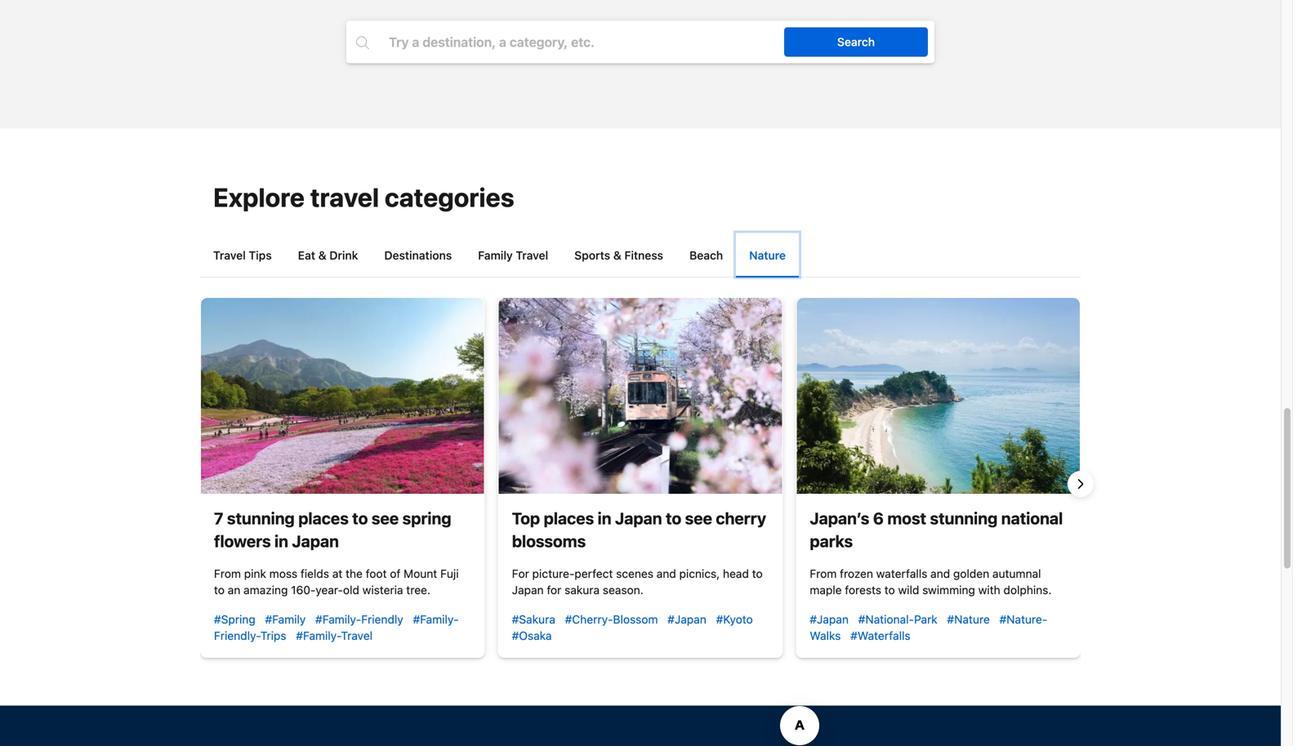 Task type: locate. For each thing, give the bounding box(es) containing it.
#sakura
[[512, 613, 555, 627]]

0 horizontal spatial from
[[214, 567, 241, 581]]

region
[[187, 297, 1094, 671]]

travel right 'family'
[[516, 249, 548, 262]]

friendly-
[[214, 629, 260, 643]]

to
[[352, 509, 368, 528], [666, 509, 681, 528], [752, 567, 763, 581], [214, 584, 225, 597], [884, 584, 895, 597]]

#japan link
[[668, 613, 706, 627], [810, 613, 849, 627]]

1 horizontal spatial #japan
[[810, 613, 849, 627]]

travel for #family-
[[341, 629, 373, 643]]

with
[[978, 584, 1000, 597]]

1 vertical spatial in
[[274, 532, 288, 551]]

see inside 7 stunning places to see spring flowers in japan
[[372, 509, 399, 528]]

#family- up #family-travel
[[315, 613, 361, 627]]

japan up scenes
[[615, 509, 662, 528]]

places
[[298, 509, 349, 528], [544, 509, 594, 528]]

fuji
[[440, 567, 459, 581]]

& right sports
[[613, 249, 621, 262]]

#japan link down the picnics,
[[668, 613, 706, 627]]

0 horizontal spatial travel
[[213, 249, 246, 262]]

#family- down #family
[[296, 629, 341, 643]]

travel inside travel tips button
[[213, 249, 246, 262]]

stunning up the flowers
[[227, 509, 295, 528]]

japan's 6 most stunning national parks image
[[797, 298, 1080, 494]]

from
[[214, 567, 241, 581], [810, 567, 837, 581]]

0 horizontal spatial #japan
[[668, 613, 706, 627]]

from up the an
[[214, 567, 241, 581]]

for
[[512, 567, 529, 581]]

1 horizontal spatial and
[[930, 567, 950, 581]]

places up fields
[[298, 509, 349, 528]]

tips
[[249, 249, 272, 262]]

from inside the from frozen waterfalls and golden autumnal maple forests to wild swimming with dolphins.
[[810, 567, 837, 581]]

waterfalls
[[876, 567, 927, 581]]

in up moss
[[274, 532, 288, 551]]

sakura
[[565, 584, 600, 597]]

autumnal
[[992, 567, 1041, 581]]

7 stunning places to see spring flowers in japan
[[214, 509, 451, 551]]

2 from from the left
[[810, 567, 837, 581]]

at
[[332, 567, 342, 581]]

japan for for picture-perfect scenes and picnics, head to japan for sakura season.
[[512, 584, 544, 597]]

japan's
[[810, 509, 869, 528]]

see left spring
[[372, 509, 399, 528]]

to inside the top places in japan to see cherry blossoms
[[666, 509, 681, 528]]

1 vertical spatial japan
[[292, 532, 339, 551]]

0 horizontal spatial stunning
[[227, 509, 295, 528]]

travel inside 'family travel' 'button'
[[516, 249, 548, 262]]

& for sports
[[613, 249, 621, 262]]

family travel button
[[465, 233, 561, 277]]

1 horizontal spatial japan
[[512, 584, 544, 597]]

travel down the #family-friendly link
[[341, 629, 373, 643]]

japan inside 7 stunning places to see spring flowers in japan
[[292, 532, 339, 551]]

#nature- walks
[[810, 613, 1047, 643]]

search button
[[784, 28, 928, 57]]

0 vertical spatial japan
[[615, 509, 662, 528]]

top places in japan to see cherry blossoms link
[[512, 509, 766, 551]]

to up the
[[352, 509, 368, 528]]

1 horizontal spatial in
[[598, 509, 611, 528]]

the
[[346, 567, 363, 581]]

2 #japan from the left
[[810, 613, 849, 627]]

forests
[[845, 584, 881, 597]]

0 horizontal spatial in
[[274, 532, 288, 551]]

0 vertical spatial travel
[[310, 182, 379, 213]]

to left the an
[[214, 584, 225, 597]]

japan up fields
[[292, 532, 339, 551]]

walks
[[810, 629, 841, 643]]

places up blossoms
[[544, 509, 594, 528]]

drink
[[329, 249, 358, 262]]

tab list
[[200, 233, 1081, 278]]

2 horizontal spatial japan
[[615, 509, 662, 528]]

0 horizontal spatial places
[[298, 509, 349, 528]]

2 travel from the left
[[516, 249, 548, 262]]

2 vertical spatial japan
[[512, 584, 544, 597]]

#family- down tree.
[[413, 613, 459, 627]]

#japan up walks
[[810, 613, 849, 627]]

and
[[657, 567, 676, 581], [930, 567, 950, 581]]

tab list containing travel tips
[[200, 233, 1081, 278]]

2 see from the left
[[685, 509, 712, 528]]

#family- inside #family- friendly-trips
[[413, 613, 459, 627]]

#kyoto #osaka
[[512, 613, 753, 643]]

0 horizontal spatial see
[[372, 509, 399, 528]]

in inside 7 stunning places to see spring flowers in japan
[[274, 532, 288, 551]]

0 horizontal spatial &
[[318, 249, 326, 262]]

2 & from the left
[[613, 249, 621, 262]]

eat & drink button
[[285, 233, 371, 277]]

from frozen waterfalls and golden autumnal maple forests to wild swimming with dolphins.
[[810, 567, 1052, 597]]

1 horizontal spatial from
[[810, 567, 837, 581]]

sports & fitness button
[[561, 233, 676, 277]]

7 stunning places to see spring flowers in japan link
[[214, 509, 451, 551]]

1 from from the left
[[214, 567, 241, 581]]

1 travel from the left
[[213, 249, 246, 262]]

1 horizontal spatial travel
[[516, 249, 548, 262]]

1 horizontal spatial places
[[544, 509, 594, 528]]

stunning up golden
[[930, 509, 998, 528]]

#cherry-blossom link
[[565, 613, 658, 627]]

2 stunning from the left
[[930, 509, 998, 528]]

1 & from the left
[[318, 249, 326, 262]]

stunning
[[227, 509, 295, 528], [930, 509, 998, 528]]

places inside the top places in japan to see cherry blossoms
[[544, 509, 594, 528]]

in
[[598, 509, 611, 528], [274, 532, 288, 551]]

#nature-
[[999, 613, 1047, 627]]

travel up drink
[[310, 182, 379, 213]]

1 see from the left
[[372, 509, 399, 528]]

#family- for #family-travel
[[296, 629, 341, 643]]

see left the cherry
[[685, 509, 712, 528]]

mount
[[404, 567, 437, 581]]

#japan link up walks
[[810, 613, 849, 627]]

eat
[[298, 249, 315, 262]]

#sakura link
[[512, 613, 555, 627]]

an
[[228, 584, 240, 597]]

maple
[[810, 584, 842, 597]]

tree.
[[406, 584, 430, 597]]

to right head
[[752, 567, 763, 581]]

in up perfect
[[598, 509, 611, 528]]

from inside 'from pink moss fields at the foot of mount fuji to an amazing 160-year-old wisteria tree.'
[[214, 567, 241, 581]]

family
[[478, 249, 513, 262]]

#nature link
[[947, 613, 990, 627]]

& for eat
[[318, 249, 326, 262]]

2 places from the left
[[544, 509, 594, 528]]

1 places from the left
[[298, 509, 349, 528]]

1 horizontal spatial see
[[685, 509, 712, 528]]

travel left tips
[[213, 249, 246, 262]]

in inside the top places in japan to see cherry blossoms
[[598, 509, 611, 528]]

wisteria
[[362, 584, 403, 597]]

and right scenes
[[657, 567, 676, 581]]

1 horizontal spatial #japan link
[[810, 613, 849, 627]]

destinations button
[[371, 233, 465, 277]]

#japan down the picnics,
[[668, 613, 706, 627]]

7
[[214, 509, 223, 528]]

nature
[[749, 249, 786, 262]]

to inside 'for picture-perfect scenes and picnics, head to japan for sakura season.'
[[752, 567, 763, 581]]

2 and from the left
[[930, 567, 950, 581]]

family travel
[[478, 249, 548, 262]]

picture-
[[532, 567, 575, 581]]

#national-park link
[[858, 613, 937, 627]]

travel
[[213, 249, 246, 262], [516, 249, 548, 262]]

travel
[[310, 182, 379, 213], [341, 629, 373, 643]]

#family-
[[315, 613, 361, 627], [413, 613, 459, 627], [296, 629, 341, 643]]

travel tips button
[[200, 233, 285, 277]]

japan down for
[[512, 584, 544, 597]]

#cherry-
[[565, 613, 613, 627]]

japan inside 'for picture-perfect scenes and picnics, head to japan for sakura season.'
[[512, 584, 544, 597]]

Try a destination, a category, etc. text field
[[376, 28, 804, 57]]

trips
[[260, 629, 286, 643]]

from up maple
[[810, 567, 837, 581]]

0 vertical spatial in
[[598, 509, 611, 528]]

0 horizontal spatial and
[[657, 567, 676, 581]]

1 #japan from the left
[[668, 613, 706, 627]]

wild
[[898, 584, 919, 597]]

#spring link
[[214, 613, 255, 627]]

blossoms
[[512, 532, 586, 551]]

#family-travel
[[296, 629, 373, 643]]

1 horizontal spatial &
[[613, 249, 621, 262]]

places inside 7 stunning places to see spring flowers in japan
[[298, 509, 349, 528]]

dolphins.
[[1003, 584, 1052, 597]]

to left wild on the right bottom of the page
[[884, 584, 895, 597]]

to up the picnics,
[[666, 509, 681, 528]]

1 stunning from the left
[[227, 509, 295, 528]]

blossom
[[613, 613, 658, 627]]

1 and from the left
[[657, 567, 676, 581]]

0 horizontal spatial japan
[[292, 532, 339, 551]]

from pink moss fields at the foot of mount fuji to an amazing 160-year-old wisteria tree.
[[214, 567, 459, 597]]

1 vertical spatial travel
[[341, 629, 373, 643]]

1 horizontal spatial stunning
[[930, 509, 998, 528]]

most
[[887, 509, 926, 528]]

& right eat
[[318, 249, 326, 262]]

head
[[723, 567, 749, 581]]

and up swimming
[[930, 567, 950, 581]]

friendly
[[361, 613, 403, 627]]

golden
[[953, 567, 989, 581]]

0 horizontal spatial #japan link
[[668, 613, 706, 627]]

#national-park
[[858, 613, 937, 627]]



Task type: vqa. For each thing, say whether or not it's contained in the screenshot.


Task type: describe. For each thing, give the bounding box(es) containing it.
top places in japan to see cherry blossoms image
[[499, 298, 782, 494]]

explore travel categories
[[213, 182, 514, 213]]

stunning inside japan's 6 most stunning national parks
[[930, 509, 998, 528]]

to inside 7 stunning places to see spring flowers in japan
[[352, 509, 368, 528]]

#family- friendly-trips
[[214, 613, 459, 643]]

japan's 6 most stunning national parks link
[[810, 509, 1063, 551]]

#family link
[[265, 613, 306, 627]]

#japan for first #japan link
[[668, 613, 706, 627]]

parks
[[810, 532, 853, 551]]

#national-
[[858, 613, 914, 627]]

for picture-perfect scenes and picnics, head to japan for sakura season.
[[512, 567, 763, 597]]

see inside the top places in japan to see cherry blossoms
[[685, 509, 712, 528]]

#family- for #family- friendly-trips
[[413, 613, 459, 627]]

travel tips
[[213, 249, 272, 262]]

#family- friendly-trips link
[[214, 613, 459, 643]]

#family- for #family-friendly
[[315, 613, 361, 627]]

fields
[[301, 567, 329, 581]]

1 #japan link from the left
[[668, 613, 706, 627]]

#spring
[[214, 613, 255, 627]]

japan for 7 stunning places to see spring flowers in japan
[[292, 532, 339, 551]]

for
[[547, 584, 561, 597]]

#kyoto
[[716, 613, 753, 627]]

moss
[[269, 567, 297, 581]]

#waterfalls
[[850, 629, 910, 643]]

#osaka link
[[512, 629, 552, 643]]

flowers
[[214, 532, 271, 551]]

#family
[[265, 613, 306, 627]]

perfect
[[575, 567, 613, 581]]

160-
[[291, 584, 316, 597]]

#nature
[[947, 613, 990, 627]]

pink
[[244, 567, 266, 581]]

from for 7 stunning places to see spring flowers in japan
[[214, 567, 241, 581]]

#family-travel link
[[296, 629, 373, 643]]

to inside the from frozen waterfalls and golden autumnal maple forests to wild swimming with dolphins.
[[884, 584, 895, 597]]

foot
[[366, 567, 387, 581]]

#japan for 1st #japan link from right
[[810, 613, 849, 627]]

and inside 'for picture-perfect scenes and picnics, head to japan for sakura season.'
[[657, 567, 676, 581]]

categories
[[385, 182, 514, 213]]

national
[[1001, 509, 1063, 528]]

sports
[[574, 249, 610, 262]]

japan's 6 most stunning national parks
[[810, 509, 1063, 551]]

next image
[[1071, 474, 1090, 494]]

japan inside the top places in japan to see cherry blossoms
[[615, 509, 662, 528]]

destinations
[[384, 249, 452, 262]]

of
[[390, 567, 401, 581]]

nature button
[[736, 233, 799, 277]]

swimming
[[922, 584, 975, 597]]

to inside 'from pink moss fields at the foot of mount fuji to an amazing 160-year-old wisteria tree.'
[[214, 584, 225, 597]]

7 stunning places to see spring flowers in japan image
[[201, 298, 484, 494]]

explore
[[213, 182, 305, 213]]

spring
[[402, 509, 451, 528]]

amazing
[[244, 584, 288, 597]]

#family-friendly link
[[315, 613, 403, 627]]

frozen
[[840, 567, 873, 581]]

from for japan's 6 most stunning national parks
[[810, 567, 837, 581]]

#cherry-blossom
[[565, 613, 658, 627]]

season.
[[603, 584, 643, 597]]

travel for explore
[[310, 182, 379, 213]]

beach button
[[676, 233, 736, 277]]

#kyoto link
[[716, 613, 753, 627]]

old
[[343, 584, 359, 597]]

2 #japan link from the left
[[810, 613, 849, 627]]

sports & fitness
[[574, 249, 663, 262]]

#osaka
[[512, 629, 552, 643]]

picnics,
[[679, 567, 720, 581]]

top places in japan to see cherry blossoms
[[512, 509, 766, 551]]

stunning inside 7 stunning places to see spring flowers in japan
[[227, 509, 295, 528]]

#waterfalls link
[[850, 629, 910, 643]]

and inside the from frozen waterfalls and golden autumnal maple forests to wild swimming with dolphins.
[[930, 567, 950, 581]]

eat & drink
[[298, 249, 358, 262]]

year-
[[316, 584, 343, 597]]

#family-friendly
[[315, 613, 403, 627]]

park
[[914, 613, 937, 627]]

region containing 7 stunning places to see spring flowers in japan
[[187, 297, 1094, 671]]

top
[[512, 509, 540, 528]]

#nature- walks link
[[810, 613, 1047, 643]]



